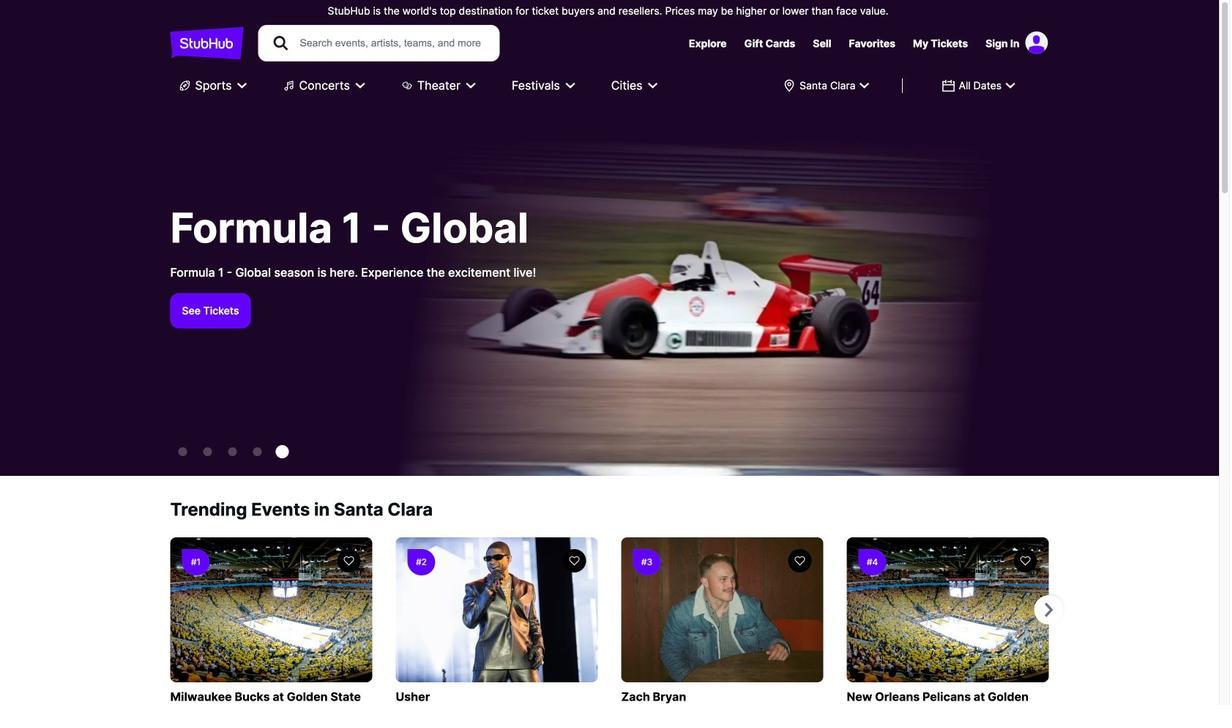 Task type: vqa. For each thing, say whether or not it's contained in the screenshot.
3 - THE MASTERS "icon"
yes



Task type: locate. For each thing, give the bounding box(es) containing it.
Search events, artists, teams, and more field
[[299, 35, 486, 51]]

3 - the masters image
[[253, 448, 262, 456]]

0 - olivia rodrigo image
[[178, 448, 187, 456]]

4 - formula 1 - global image
[[276, 445, 289, 459]]

None field
[[774, 73, 880, 99], [933, 73, 1026, 99], [774, 73, 880, 99], [933, 73, 1026, 99]]



Task type: describe. For each thing, give the bounding box(es) containing it.
2 - copa america image
[[228, 448, 237, 456]]

stubhub image
[[170, 25, 244, 62]]

1 - houston livestock show and rodeo image
[[203, 448, 212, 456]]



